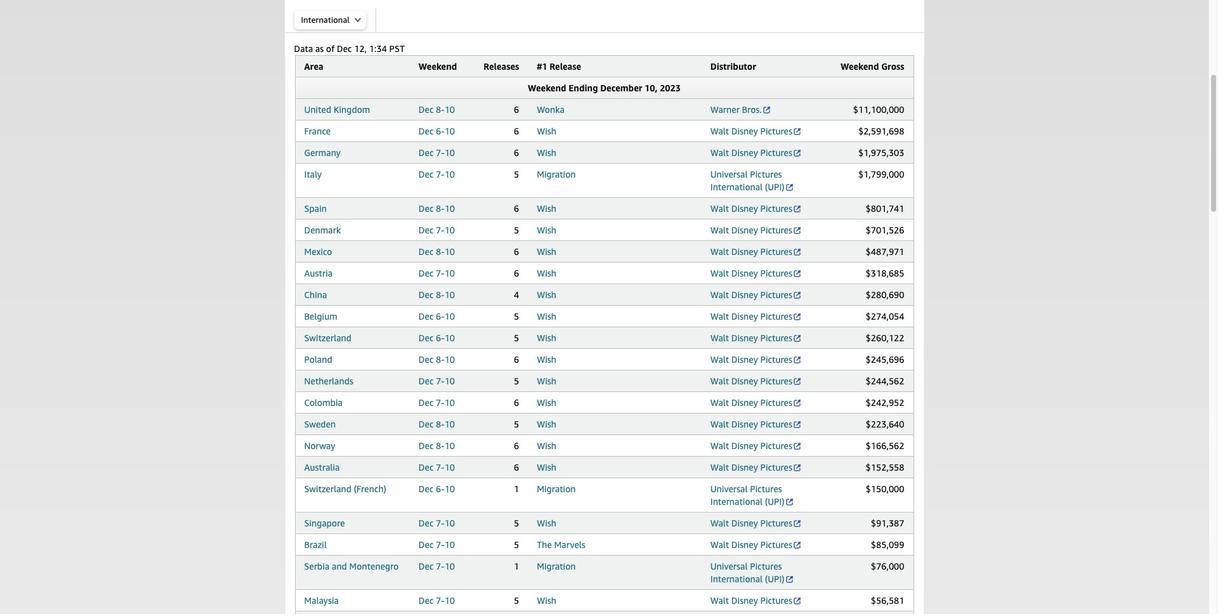 Task type: locate. For each thing, give the bounding box(es) containing it.
0 vertical spatial migration
[[537, 169, 576, 180]]

malaysia
[[304, 595, 339, 606]]

poland link
[[304, 354, 332, 365]]

norway link
[[304, 440, 335, 451]]

walt for $274,054
[[711, 311, 729, 322]]

6 walt disney pictures link from the top
[[711, 268, 802, 279]]

australia
[[304, 462, 340, 473]]

dec for germany
[[419, 147, 434, 158]]

ending
[[569, 83, 598, 93]]

2 vertical spatial universal pictures international (upi)
[[711, 561, 785, 585]]

wish link for malaysia
[[537, 595, 557, 606]]

1 migration link from the top
[[537, 169, 576, 180]]

16 walt disney pictures link from the top
[[711, 518, 802, 529]]

2 dec 8-10 link from the top
[[419, 203, 455, 214]]

2 vertical spatial universal
[[711, 561, 748, 572]]

release
[[550, 61, 581, 72]]

9 walt disney pictures from the top
[[711, 333, 793, 343]]

wish link for france
[[537, 126, 557, 136]]

wish for colombia
[[537, 397, 557, 408]]

wish link for singapore
[[537, 518, 557, 529]]

10 wish link from the top
[[537, 354, 557, 365]]

10 walt disney pictures from the top
[[711, 354, 793, 365]]

4 6 from the top
[[514, 203, 519, 214]]

wish for australia
[[537, 462, 557, 473]]

1 dec 6-10 link from the top
[[419, 126, 455, 136]]

walt disney pictures for $2,591,698
[[711, 126, 793, 136]]

pictures for $801,741
[[761, 203, 793, 214]]

1 dec 7-10 link from the top
[[419, 147, 455, 158]]

2 walt disney pictures link from the top
[[711, 147, 802, 158]]

17 disney from the top
[[732, 539, 758, 550]]

10 for singapore
[[445, 518, 455, 529]]

dec 8-10 for china
[[419, 289, 455, 300]]

data as of dec 12, 1:34 pst
[[294, 43, 405, 54]]

walt disney pictures for $274,054
[[711, 311, 793, 322]]

5 for singapore
[[514, 518, 519, 529]]

7 7- from the top
[[436, 462, 445, 473]]

walt disney pictures link for $701,526
[[711, 225, 802, 235]]

migration
[[537, 169, 576, 180], [537, 484, 576, 494], [537, 561, 576, 572]]

international
[[301, 15, 350, 25], [711, 182, 763, 192], [711, 496, 763, 507], [711, 574, 763, 585]]

universal pictures international (upi) for $1,799,000
[[711, 169, 785, 192]]

marvels
[[554, 539, 586, 550]]

disney for $318,685
[[732, 268, 758, 279]]

8-
[[436, 104, 445, 115], [436, 203, 445, 214], [436, 246, 445, 257], [436, 289, 445, 300], [436, 354, 445, 365], [436, 419, 445, 430], [436, 440, 445, 451]]

1 universal pictures international (upi) from the top
[[711, 169, 785, 192]]

switzerland link
[[304, 333, 352, 343]]

1 6- from the top
[[436, 126, 445, 136]]

$701,526
[[866, 225, 905, 235]]

3 (upi) from the top
[[765, 574, 785, 585]]

7-
[[436, 147, 445, 158], [436, 169, 445, 180], [436, 225, 445, 235], [436, 268, 445, 279], [436, 376, 445, 387], [436, 397, 445, 408], [436, 462, 445, 473], [436, 518, 445, 529], [436, 539, 445, 550], [436, 561, 445, 572], [436, 595, 445, 606]]

5 for italy
[[514, 169, 519, 180]]

5 wish link from the top
[[537, 246, 557, 257]]

dec 6-10 for switzerland
[[419, 333, 455, 343]]

12 disney from the top
[[732, 397, 758, 408]]

12 walt from the top
[[711, 397, 729, 408]]

1 dec 6-10 from the top
[[419, 126, 455, 136]]

wish link for colombia
[[537, 397, 557, 408]]

21 10 from the top
[[445, 561, 455, 572]]

1 1 from the top
[[514, 484, 519, 494]]

7- for brazil
[[436, 539, 445, 550]]

united kingdom link
[[304, 104, 370, 115]]

netherlands link
[[304, 376, 354, 387]]

1 walt disney pictures link from the top
[[711, 126, 802, 136]]

wish for france
[[537, 126, 557, 136]]

3 disney from the top
[[732, 203, 758, 214]]

dec 7-10 link for serbia and montenegro
[[419, 561, 455, 572]]

disney for $223,640
[[732, 419, 758, 430]]

10 for norway
[[445, 440, 455, 451]]

pictures for $2,591,698
[[761, 126, 793, 136]]

1 vertical spatial universal pictures international (upi) link
[[711, 484, 794, 507]]

denmark link
[[304, 225, 341, 235]]

2 vertical spatial migration
[[537, 561, 576, 572]]

universal
[[711, 169, 748, 180], [711, 484, 748, 494], [711, 561, 748, 572]]

dec 6-10 link
[[419, 126, 455, 136], [419, 311, 455, 322], [419, 333, 455, 343], [419, 484, 455, 494]]

walt
[[711, 126, 729, 136], [711, 147, 729, 158], [711, 203, 729, 214], [711, 225, 729, 235], [711, 246, 729, 257], [711, 268, 729, 279], [711, 289, 729, 300], [711, 311, 729, 322], [711, 333, 729, 343], [711, 354, 729, 365], [711, 376, 729, 387], [711, 397, 729, 408], [711, 419, 729, 430], [711, 440, 729, 451], [711, 462, 729, 473], [711, 518, 729, 529], [711, 539, 729, 550], [711, 595, 729, 606]]

serbia and montenegro link
[[304, 561, 399, 572]]

dec 7-10 link for malaysia
[[419, 595, 455, 606]]

2 7- from the top
[[436, 169, 445, 180]]

10,
[[645, 83, 658, 93]]

15 wish from the top
[[537, 462, 557, 473]]

10
[[445, 104, 455, 115], [445, 126, 455, 136], [445, 147, 455, 158], [445, 169, 455, 180], [445, 203, 455, 214], [445, 225, 455, 235], [445, 246, 455, 257], [445, 268, 455, 279], [445, 289, 455, 300], [445, 311, 455, 322], [445, 333, 455, 343], [445, 354, 455, 365], [445, 376, 455, 387], [445, 397, 455, 408], [445, 419, 455, 430], [445, 440, 455, 451], [445, 462, 455, 473], [445, 484, 455, 494], [445, 518, 455, 529], [445, 539, 455, 550], [445, 561, 455, 572], [445, 595, 455, 606]]

walt disney pictures link for $85,099
[[711, 539, 802, 550]]

15 walt disney pictures link from the top
[[711, 462, 802, 473]]

walt for $166,562
[[711, 440, 729, 451]]

10 6 from the top
[[514, 462, 519, 473]]

7 8- from the top
[[436, 440, 445, 451]]

(upi) for $150,000
[[765, 496, 785, 507]]

1 vertical spatial 1
[[514, 561, 519, 572]]

disney for $152,558
[[732, 462, 758, 473]]

wish link for poland
[[537, 354, 557, 365]]

10 for spain
[[445, 203, 455, 214]]

3 dec 8-10 from the top
[[419, 246, 455, 257]]

switzerland (french) link
[[304, 484, 387, 494]]

italy link
[[304, 169, 322, 180]]

1 vertical spatial switzerland
[[304, 484, 352, 494]]

9 6 from the top
[[514, 440, 519, 451]]

gross
[[882, 61, 905, 72]]

weekend
[[419, 61, 457, 72], [841, 61, 879, 72], [528, 83, 567, 93]]

5 for brazil
[[514, 539, 519, 550]]

pictures
[[761, 126, 793, 136], [761, 147, 793, 158], [750, 169, 782, 180], [761, 203, 793, 214], [761, 225, 793, 235], [761, 246, 793, 257], [761, 268, 793, 279], [761, 289, 793, 300], [761, 311, 793, 322], [761, 333, 793, 343], [761, 354, 793, 365], [761, 376, 793, 387], [761, 397, 793, 408], [761, 419, 793, 430], [761, 440, 793, 451], [761, 462, 793, 473], [750, 484, 782, 494], [761, 518, 793, 529], [761, 539, 793, 550], [750, 561, 782, 572], [761, 595, 793, 606]]

5 wish from the top
[[537, 246, 557, 257]]

6- for switzerland
[[436, 333, 445, 343]]

4 7- from the top
[[436, 268, 445, 279]]

dec 6-10 link for switzerland (french)
[[419, 484, 455, 494]]

(french)
[[354, 484, 387, 494]]

0 vertical spatial 1
[[514, 484, 519, 494]]

walt for $152,558
[[711, 462, 729, 473]]

walt disney pictures for $242,952
[[711, 397, 793, 408]]

switzerland down belgium
[[304, 333, 352, 343]]

disney
[[732, 126, 758, 136], [732, 147, 758, 158], [732, 203, 758, 214], [732, 225, 758, 235], [732, 246, 758, 257], [732, 268, 758, 279], [732, 289, 758, 300], [732, 311, 758, 322], [732, 333, 758, 343], [732, 354, 758, 365], [732, 376, 758, 387], [732, 397, 758, 408], [732, 419, 758, 430], [732, 440, 758, 451], [732, 462, 758, 473], [732, 518, 758, 529], [732, 539, 758, 550], [732, 595, 758, 606]]

10 for australia
[[445, 462, 455, 473]]

9 disney from the top
[[732, 333, 758, 343]]

releases
[[484, 61, 519, 72]]

(upi)
[[765, 182, 785, 192], [765, 496, 785, 507], [765, 574, 785, 585]]

2 horizontal spatial weekend
[[841, 61, 879, 72]]

3 7- from the top
[[436, 225, 445, 235]]

montenegro
[[349, 561, 399, 572]]

16 10 from the top
[[445, 440, 455, 451]]

wish for spain
[[537, 203, 557, 214]]

dec for china
[[419, 289, 434, 300]]

1 7- from the top
[[436, 147, 445, 158]]

5 dec 8-10 link from the top
[[419, 354, 455, 365]]

universal for $76,000
[[711, 561, 748, 572]]

dec for austria
[[419, 268, 434, 279]]

3 10 from the top
[[445, 147, 455, 158]]

0 vertical spatial switzerland
[[304, 333, 352, 343]]

10 for colombia
[[445, 397, 455, 408]]

6 8- from the top
[[436, 419, 445, 430]]

6 dec 8-10 from the top
[[419, 419, 455, 430]]

0 horizontal spatial weekend
[[419, 61, 457, 72]]

wonka
[[537, 104, 565, 115]]

6 for united kingdom
[[514, 104, 519, 115]]

8 disney from the top
[[732, 311, 758, 322]]

5
[[514, 169, 519, 180], [514, 225, 519, 235], [514, 311, 519, 322], [514, 333, 519, 343], [514, 376, 519, 387], [514, 419, 519, 430], [514, 518, 519, 529], [514, 539, 519, 550], [514, 595, 519, 606]]

8- for sweden
[[436, 419, 445, 430]]

2 walt from the top
[[711, 147, 729, 158]]

kingdom
[[334, 104, 370, 115]]

3 dec 8-10 link from the top
[[419, 246, 455, 257]]

$260,122
[[866, 333, 905, 343]]

1 vertical spatial migration
[[537, 484, 576, 494]]

wish link for australia
[[537, 462, 557, 473]]

0 vertical spatial universal pictures international (upi) link
[[711, 169, 794, 192]]

1 (upi) from the top
[[765, 182, 785, 192]]

1 dec 8-10 link from the top
[[419, 104, 455, 115]]

dec 7-10 for serbia and montenegro
[[419, 561, 455, 572]]

dec 8-10 for united kingdom
[[419, 104, 455, 115]]

$152,558
[[866, 462, 905, 473]]

weekend for weekend gross
[[841, 61, 879, 72]]

1 vertical spatial (upi)
[[765, 496, 785, 507]]

1 horizontal spatial weekend
[[528, 83, 567, 93]]

switzerland down australia
[[304, 484, 352, 494]]

walt disney pictures for $166,562
[[711, 440, 793, 451]]

0 vertical spatial universal pictures international (upi)
[[711, 169, 785, 192]]

6 for colombia
[[514, 397, 519, 408]]

walt disney pictures link
[[711, 126, 802, 136], [711, 147, 802, 158], [711, 203, 802, 214], [711, 225, 802, 235], [711, 246, 802, 257], [711, 268, 802, 279], [711, 289, 802, 300], [711, 311, 802, 322], [711, 333, 802, 343], [711, 354, 802, 365], [711, 376, 802, 387], [711, 397, 802, 408], [711, 419, 802, 430], [711, 440, 802, 451], [711, 462, 802, 473], [711, 518, 802, 529], [711, 539, 802, 550], [711, 595, 802, 606]]

17 wish link from the top
[[537, 595, 557, 606]]

walt disney pictures for $56,581
[[711, 595, 793, 606]]

2 wish from the top
[[537, 147, 557, 158]]

2 (upi) from the top
[[765, 496, 785, 507]]

19 10 from the top
[[445, 518, 455, 529]]

6 for spain
[[514, 203, 519, 214]]

dec for singapore
[[419, 518, 434, 529]]

9 walt from the top
[[711, 333, 729, 343]]

spain link
[[304, 203, 327, 214]]

2 universal pictures international (upi) from the top
[[711, 484, 785, 507]]

universal pictures international (upi)
[[711, 169, 785, 192], [711, 484, 785, 507], [711, 561, 785, 585]]

dec 7-10 for netherlands
[[419, 376, 455, 387]]

dec 7-10 link for netherlands
[[419, 376, 455, 387]]

$318,685
[[866, 268, 905, 279]]

2 universal pictures international (upi) link from the top
[[711, 484, 794, 507]]

3 dec 7-10 from the top
[[419, 225, 455, 235]]

$166,562
[[866, 440, 905, 451]]

1 universal from the top
[[711, 169, 748, 180]]

10 dec 7-10 link from the top
[[419, 561, 455, 572]]

13 walt from the top
[[711, 419, 729, 430]]

1 vertical spatial universal pictures international (upi)
[[711, 484, 785, 507]]

3 migration from the top
[[537, 561, 576, 572]]

8- for china
[[436, 289, 445, 300]]

8 7- from the top
[[436, 518, 445, 529]]

1 vertical spatial migration link
[[537, 484, 576, 494]]

5 10 from the top
[[445, 203, 455, 214]]

of
[[326, 43, 335, 54]]

dec 8-10 for poland
[[419, 354, 455, 365]]

7- for italy
[[436, 169, 445, 180]]

7 10 from the top
[[445, 246, 455, 257]]

dec 7-10 link for denmark
[[419, 225, 455, 235]]

$242,952
[[866, 397, 905, 408]]

wish link for belgium
[[537, 311, 557, 322]]

6 walt disney pictures from the top
[[711, 268, 793, 279]]

9 wish link from the top
[[537, 333, 557, 343]]

13 wish from the top
[[537, 419, 557, 430]]

$1,799,000
[[859, 169, 905, 180]]

6 dec 7-10 link from the top
[[419, 397, 455, 408]]

15 walt from the top
[[711, 462, 729, 473]]

9 dec 7-10 from the top
[[419, 539, 455, 550]]

11 dec 7-10 link from the top
[[419, 595, 455, 606]]

dec 8-10 link for poland
[[419, 354, 455, 365]]

wish for norway
[[537, 440, 557, 451]]

11 wish from the top
[[537, 376, 557, 387]]

singapore link
[[304, 518, 345, 529]]

13 walt disney pictures link from the top
[[711, 419, 802, 430]]

13 disney from the top
[[732, 419, 758, 430]]

0 vertical spatial (upi)
[[765, 182, 785, 192]]

6 for mexico
[[514, 246, 519, 257]]

colombia link
[[304, 397, 343, 408]]

7- for germany
[[436, 147, 445, 158]]

dec 7-10 link for germany
[[419, 147, 455, 158]]

6
[[514, 104, 519, 115], [514, 126, 519, 136], [514, 147, 519, 158], [514, 203, 519, 214], [514, 246, 519, 257], [514, 268, 519, 279], [514, 354, 519, 365], [514, 397, 519, 408], [514, 440, 519, 451], [514, 462, 519, 473]]

4 6- from the top
[[436, 484, 445, 494]]

5 5 from the top
[[514, 376, 519, 387]]

dec 7-10
[[419, 147, 455, 158], [419, 169, 455, 180], [419, 225, 455, 235], [419, 268, 455, 279], [419, 376, 455, 387], [419, 397, 455, 408], [419, 462, 455, 473], [419, 518, 455, 529], [419, 539, 455, 550], [419, 561, 455, 572], [419, 595, 455, 606]]

united kingdom
[[304, 104, 370, 115]]

10 for switzerland (french)
[[445, 484, 455, 494]]

wish for switzerland
[[537, 333, 557, 343]]

5 dec 7-10 link from the top
[[419, 376, 455, 387]]

dec for united kingdom
[[419, 104, 434, 115]]

dec for sweden
[[419, 419, 434, 430]]

7- for netherlands
[[436, 376, 445, 387]]

4 dec 6-10 link from the top
[[419, 484, 455, 494]]

6 for france
[[514, 126, 519, 136]]

switzerland
[[304, 333, 352, 343], [304, 484, 352, 494]]

austria
[[304, 268, 333, 279]]

1 wish from the top
[[537, 126, 557, 136]]

4 dec 8-10 link from the top
[[419, 289, 455, 300]]

dec 6-10 link for belgium
[[419, 311, 455, 322]]

3 6 from the top
[[514, 147, 519, 158]]

1:34
[[369, 43, 387, 54]]

walt for $280,690
[[711, 289, 729, 300]]

12 wish from the top
[[537, 397, 557, 408]]

8 dec 7-10 from the top
[[419, 518, 455, 529]]

2 vertical spatial universal pictures international (upi) link
[[711, 561, 794, 585]]

3 migration link from the top
[[537, 561, 576, 572]]

12 walt disney pictures from the top
[[711, 397, 793, 408]]

walt disney pictures link for $242,952
[[711, 397, 802, 408]]

16 walt from the top
[[711, 518, 729, 529]]

0 vertical spatial universal
[[711, 169, 748, 180]]

14 10 from the top
[[445, 397, 455, 408]]

6 dec 8-10 link from the top
[[419, 419, 455, 430]]

walt disney pictures
[[711, 126, 793, 136], [711, 147, 793, 158], [711, 203, 793, 214], [711, 225, 793, 235], [711, 246, 793, 257], [711, 268, 793, 279], [711, 289, 793, 300], [711, 311, 793, 322], [711, 333, 793, 343], [711, 354, 793, 365], [711, 376, 793, 387], [711, 397, 793, 408], [711, 419, 793, 430], [711, 440, 793, 451], [711, 462, 793, 473], [711, 518, 793, 529], [711, 539, 793, 550], [711, 595, 793, 606]]

2 vertical spatial migration link
[[537, 561, 576, 572]]

5 dec 7-10 from the top
[[419, 376, 455, 387]]

wish link for austria
[[537, 268, 557, 279]]

$280,690
[[866, 289, 905, 300]]

dec 7-10 link
[[419, 147, 455, 158], [419, 169, 455, 180], [419, 225, 455, 235], [419, 268, 455, 279], [419, 376, 455, 387], [419, 397, 455, 408], [419, 462, 455, 473], [419, 518, 455, 529], [419, 539, 455, 550], [419, 561, 455, 572], [419, 595, 455, 606]]

6-
[[436, 126, 445, 136], [436, 311, 445, 322], [436, 333, 445, 343], [436, 484, 445, 494]]

7 dec 7-10 from the top
[[419, 462, 455, 473]]

1 migration from the top
[[537, 169, 576, 180]]

5 7- from the top
[[436, 376, 445, 387]]

9 wish from the top
[[537, 333, 557, 343]]

walt disney pictures link for $801,741
[[711, 203, 802, 214]]

dec 8-10 link
[[419, 104, 455, 115], [419, 203, 455, 214], [419, 246, 455, 257], [419, 289, 455, 300], [419, 354, 455, 365], [419, 419, 455, 430], [419, 440, 455, 451]]

walt disney pictures for $85,099
[[711, 539, 793, 550]]

4 walt disney pictures from the top
[[711, 225, 793, 235]]

11 walt disney pictures from the top
[[711, 376, 793, 387]]

dec 7-10 for singapore
[[419, 518, 455, 529]]

pictures for $274,054
[[761, 311, 793, 322]]

germany link
[[304, 147, 341, 158]]

11 7- from the top
[[436, 595, 445, 606]]

0 vertical spatial migration link
[[537, 169, 576, 180]]

20 10 from the top
[[445, 539, 455, 550]]

17 wish from the top
[[537, 595, 557, 606]]

1 vertical spatial universal
[[711, 484, 748, 494]]

2 vertical spatial (upi)
[[765, 574, 785, 585]]

6 10 from the top
[[445, 225, 455, 235]]

(upi) for $1,799,000
[[765, 182, 785, 192]]

walt disney pictures link for $152,558
[[711, 462, 802, 473]]

15 disney from the top
[[732, 462, 758, 473]]

$91,387
[[871, 518, 905, 529]]

netherlands
[[304, 376, 354, 387]]

16 wish from the top
[[537, 518, 557, 529]]

3 universal pictures international (upi) from the top
[[711, 561, 785, 585]]

brazil
[[304, 539, 327, 550]]

walt disney pictures for $223,640
[[711, 419, 793, 430]]

7 dec 8-10 from the top
[[419, 440, 455, 451]]

united
[[304, 104, 331, 115]]

$56,581
[[871, 595, 905, 606]]



Task type: vqa. For each thing, say whether or not it's contained in the screenshot.
Phantom at the bottom right of page
no



Task type: describe. For each thing, give the bounding box(es) containing it.
10 for france
[[445, 126, 455, 136]]

7- for serbia and montenegro
[[436, 561, 445, 572]]

international for serbia and montenegro
[[711, 574, 763, 585]]

walt disney pictures link for $274,054
[[711, 311, 802, 322]]

germany
[[304, 147, 341, 158]]

sweden link
[[304, 419, 336, 430]]

wish for singapore
[[537, 518, 557, 529]]

dec 6-10 for switzerland (french)
[[419, 484, 455, 494]]

7- for austria
[[436, 268, 445, 279]]

pictures for $701,526
[[761, 225, 793, 235]]

international for switzerland (french)
[[711, 496, 763, 507]]

disney for $260,122
[[732, 333, 758, 343]]

walt disney pictures for $280,690
[[711, 289, 793, 300]]

brazil link
[[304, 539, 327, 550]]

walt for $223,640
[[711, 419, 729, 430]]

bros.
[[742, 104, 762, 115]]

6 for germany
[[514, 147, 519, 158]]

dec 7-10 link for singapore
[[419, 518, 455, 529]]

1 for dec 7-10
[[514, 561, 519, 572]]

the marvels link
[[537, 539, 586, 550]]

universal for $1,799,000
[[711, 169, 748, 180]]

6 for norway
[[514, 440, 519, 451]]

walt disney pictures for $318,685
[[711, 268, 793, 279]]

10 for brazil
[[445, 539, 455, 550]]

pictures for $260,122
[[761, 333, 793, 343]]

dec for poland
[[419, 354, 434, 365]]

walt for $801,741
[[711, 203, 729, 214]]

dec 6-10 link for france
[[419, 126, 455, 136]]

pictures for $152,558
[[761, 462, 793, 473]]

dec 7-10 for brazil
[[419, 539, 455, 550]]

walt disney pictures for $260,122
[[711, 333, 793, 343]]

pictures for $85,099
[[761, 539, 793, 550]]

5 for netherlands
[[514, 376, 519, 387]]

denmark
[[304, 225, 341, 235]]

dec for mexico
[[419, 246, 434, 257]]

france link
[[304, 126, 331, 136]]

$85,099
[[871, 539, 905, 550]]

dropdown image
[[355, 17, 361, 22]]

disney for $2,591,698
[[732, 126, 758, 136]]

7- for australia
[[436, 462, 445, 473]]

migration link for switzerland (french)
[[537, 484, 576, 494]]

10 for malaysia
[[445, 595, 455, 606]]

dec 8-10 link for mexico
[[419, 246, 455, 257]]

pst
[[389, 43, 405, 54]]

france
[[304, 126, 331, 136]]

warner bros.
[[711, 104, 762, 115]]

weekend for weekend
[[419, 61, 457, 72]]

warner bros. link
[[711, 104, 772, 115]]

dec 7-10 link for italy
[[419, 169, 455, 180]]

data
[[294, 43, 313, 54]]

dec 7-10 for australia
[[419, 462, 455, 473]]

dec 6-10 for belgium
[[419, 311, 455, 322]]

pictures for $245,696
[[761, 354, 793, 365]]

walt disney pictures link for $56,581
[[711, 595, 802, 606]]

(upi) for $76,000
[[765, 574, 785, 585]]

walt for $85,099
[[711, 539, 729, 550]]

belgium link
[[304, 311, 337, 322]]

5 for switzerland
[[514, 333, 519, 343]]

december
[[601, 83, 643, 93]]

walt disney pictures link for $2,591,698
[[711, 126, 802, 136]]

walt for $1,975,303
[[711, 147, 729, 158]]

12,
[[354, 43, 367, 54]]

austria link
[[304, 268, 333, 279]]

australia link
[[304, 462, 340, 473]]

weekend ending december 10, 2023
[[528, 83, 681, 93]]

$487,971
[[866, 246, 905, 257]]

universal pictures international (upi) link for $76,000
[[711, 561, 794, 585]]

pictures for $166,562
[[761, 440, 793, 451]]

the
[[537, 539, 552, 550]]

dec for denmark
[[419, 225, 434, 235]]

warner
[[711, 104, 740, 115]]

dec for colombia
[[419, 397, 434, 408]]

serbia and montenegro
[[304, 561, 399, 572]]

the marvels
[[537, 539, 586, 550]]

$11,100,000
[[854, 104, 905, 115]]

disney for $280,690
[[732, 289, 758, 300]]

singapore
[[304, 518, 345, 529]]

china link
[[304, 289, 327, 300]]

wish link for switzerland
[[537, 333, 557, 343]]

poland
[[304, 354, 332, 365]]

walt for $56,581
[[711, 595, 729, 606]]

wonka link
[[537, 104, 565, 115]]

dec for australia
[[419, 462, 434, 473]]

6- for belgium
[[436, 311, 445, 322]]

#1 release
[[537, 61, 581, 72]]

dec 8-10 link for sweden
[[419, 419, 455, 430]]

5 for belgium
[[514, 311, 519, 322]]

norway
[[304, 440, 335, 451]]

sweden
[[304, 419, 336, 430]]

walt for $244,562
[[711, 376, 729, 387]]

italy
[[304, 169, 322, 180]]

$274,054
[[866, 311, 905, 322]]

dec for netherlands
[[419, 376, 434, 387]]

as
[[315, 43, 324, 54]]

walt disney pictures link for $245,696
[[711, 354, 802, 365]]

dec 8-10 link for spain
[[419, 203, 455, 214]]

$244,562
[[866, 376, 905, 387]]

pictures for $91,387
[[761, 518, 793, 529]]

disney for $701,526
[[732, 225, 758, 235]]

weekend gross
[[841, 61, 905, 72]]

#1
[[537, 61, 548, 72]]

5 for denmark
[[514, 225, 519, 235]]

$223,640
[[866, 419, 905, 430]]

walt disney pictures link for $244,562
[[711, 376, 802, 387]]

distributor
[[711, 61, 756, 72]]

$76,000
[[871, 561, 905, 572]]

$2,591,698
[[859, 126, 905, 136]]

4
[[514, 289, 519, 300]]

wish for poland
[[537, 354, 557, 365]]

$1,975,303
[[859, 147, 905, 158]]

walt disney pictures for $801,741
[[711, 203, 793, 214]]

10 for united kingdom
[[445, 104, 455, 115]]

dec 8-10 link for china
[[419, 289, 455, 300]]

malaysia link
[[304, 595, 339, 606]]

belgium
[[304, 311, 337, 322]]

universal for $150,000
[[711, 484, 748, 494]]

switzerland (french)
[[304, 484, 387, 494]]

8- for mexico
[[436, 246, 445, 257]]

10 for serbia and montenegro
[[445, 561, 455, 572]]

colombia
[[304, 397, 343, 408]]

migration for switzerland (french)
[[537, 484, 576, 494]]

$150,000
[[866, 484, 905, 494]]

and
[[332, 561, 347, 572]]

area
[[304, 61, 324, 72]]

disney for $1,975,303
[[732, 147, 758, 158]]

dec for belgium
[[419, 311, 434, 322]]

8- for norway
[[436, 440, 445, 451]]

china
[[304, 289, 327, 300]]

7- for singapore
[[436, 518, 445, 529]]

6 for poland
[[514, 354, 519, 365]]

mexico link
[[304, 246, 332, 257]]

disney for $166,562
[[732, 440, 758, 451]]

$245,696
[[866, 354, 905, 365]]

walt disney pictures for $244,562
[[711, 376, 793, 387]]

walt disney pictures for $1,975,303
[[711, 147, 793, 158]]

switzerland for switzerland link
[[304, 333, 352, 343]]

$801,741
[[866, 203, 905, 214]]

dec 7-10 for denmark
[[419, 225, 455, 235]]

2023
[[660, 83, 681, 93]]

spain
[[304, 203, 327, 214]]

serbia
[[304, 561, 330, 572]]

mexico
[[304, 246, 332, 257]]



